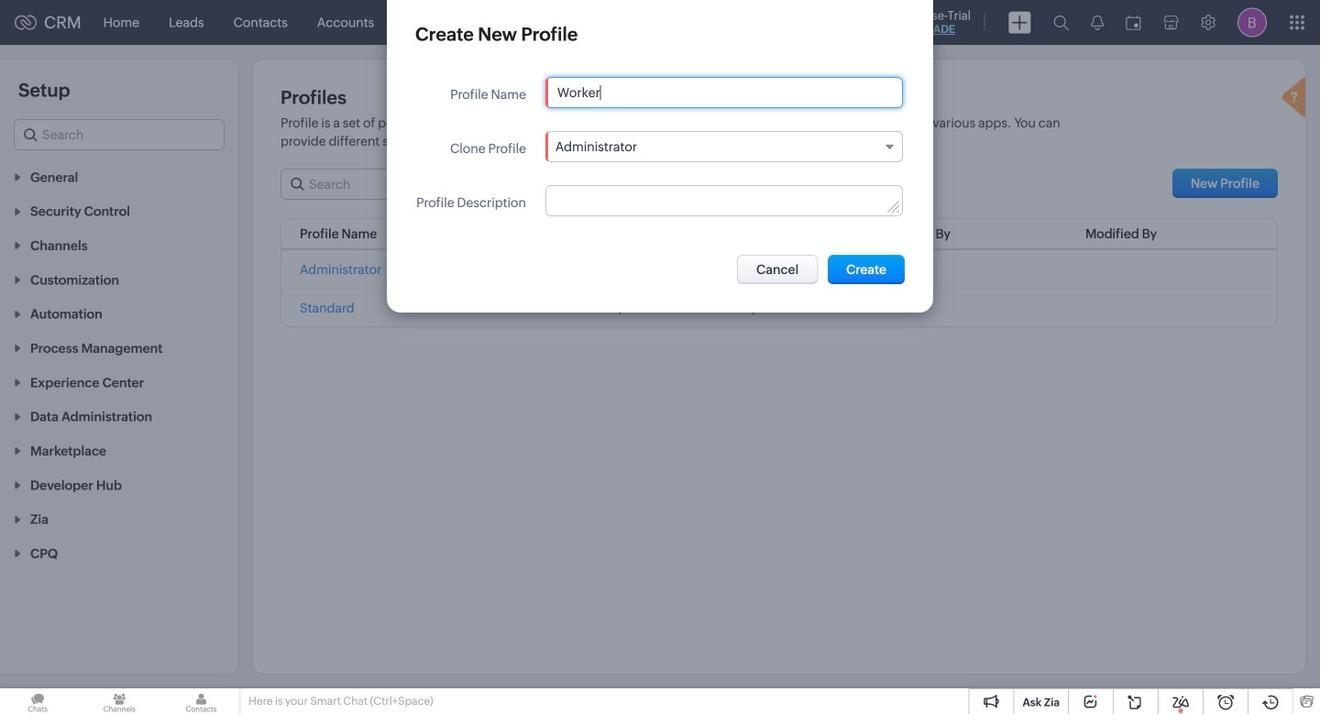 Task type: vqa. For each thing, say whether or not it's contained in the screenshot.
SEARCH TEXT BOX
yes



Task type: locate. For each thing, give the bounding box(es) containing it.
create menu element
[[997, 0, 1042, 44]]

None field
[[545, 131, 903, 162]]

search image
[[1053, 15, 1069, 30]]

contacts image
[[164, 689, 239, 714]]

calendar image
[[1126, 15, 1141, 30]]

profile image
[[1238, 8, 1267, 37]]

channels image
[[82, 689, 157, 714]]

None text field
[[546, 186, 902, 215]]

None text field
[[546, 78, 902, 107]]

chats image
[[0, 689, 75, 714]]



Task type: describe. For each thing, give the bounding box(es) containing it.
Search text field
[[281, 170, 463, 199]]

create menu image
[[1008, 11, 1031, 33]]

help image
[[1278, 74, 1315, 124]]

profile element
[[1227, 0, 1278, 44]]

signals image
[[1091, 15, 1104, 30]]

logo image
[[15, 15, 37, 30]]

search element
[[1042, 0, 1080, 45]]

signals element
[[1080, 0, 1115, 45]]



